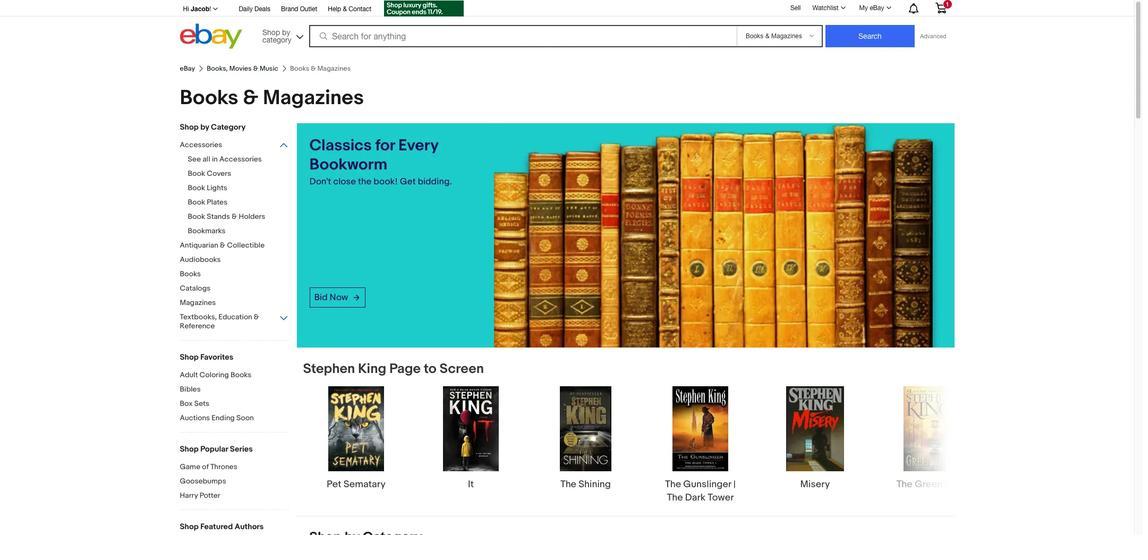 Task type: vqa. For each thing, say whether or not it's contained in the screenshot.
Brand Outlet link
yes



Task type: locate. For each thing, give the bounding box(es) containing it.
brand
[[281, 5, 298, 13]]

by for category
[[282, 28, 290, 36]]

shop up the see
[[180, 122, 199, 132]]

daily deals
[[239, 5, 271, 13]]

game of thrones link
[[180, 463, 289, 473]]

books inside adult coloring books bibles box sets auctions ending soon
[[231, 371, 252, 380]]

shop up adult
[[180, 352, 199, 363]]

collectible
[[227, 241, 265, 250]]

by
[[282, 28, 290, 36], [200, 122, 209, 132]]

help
[[328, 5, 341, 13]]

pet
[[327, 479, 342, 491]]

textbooks, education & reference button
[[180, 313, 289, 332]]

textbooks,
[[180, 313, 217, 322]]

featured
[[200, 522, 233, 532]]

by left "category"
[[200, 122, 209, 132]]

by down brand
[[282, 28, 290, 36]]

book left plates
[[188, 198, 205, 207]]

shop favorites
[[180, 352, 234, 363]]

now
[[330, 292, 348, 303]]

shop down "deals"
[[263, 28, 280, 36]]

don't
[[310, 176, 331, 187]]

of
[[202, 463, 209, 472]]

brand outlet link
[[281, 4, 317, 15]]

audiobooks link
[[180, 255, 289, 265]]

thrones
[[210, 463, 238, 472]]

1 horizontal spatial magazines
[[263, 86, 364, 111]]

daily deals link
[[239, 4, 271, 15]]

book lights link
[[188, 183, 297, 194]]

1 vertical spatial magazines
[[180, 298, 216, 307]]

books, movies & music
[[207, 64, 279, 73]]

hi jacob !
[[183, 5, 211, 13]]

misery image
[[787, 387, 845, 472]]

2 vertical spatial books
[[231, 371, 252, 380]]

books inside accessories see all in accessories book covers book lights book plates book stands & holders bookmarks antiquarian & collectible audiobooks books catalogs magazines textbooks, education & reference
[[180, 270, 201, 279]]

daily
[[239, 5, 253, 13]]

books up the bibles link
[[231, 371, 252, 380]]

0 vertical spatial by
[[282, 28, 290, 36]]

shop up game
[[180, 444, 199, 455]]

1 horizontal spatial by
[[282, 28, 290, 36]]

misery
[[801, 479, 831, 491]]

& right help at the left top
[[343, 5, 347, 13]]

stands
[[207, 212, 230, 221]]

contact
[[349, 5, 372, 13]]

shop for shop popular series
[[180, 444, 199, 455]]

my ebay link
[[854, 2, 897, 14]]

brand outlet
[[281, 5, 317, 13]]

jacob
[[191, 5, 210, 13]]

pet sematary
[[327, 479, 386, 491]]

green
[[915, 479, 943, 491]]

1 vertical spatial ebay
[[180, 64, 195, 73]]

0 horizontal spatial by
[[200, 122, 209, 132]]

gunslinger
[[684, 479, 732, 491]]

accessories up all
[[180, 140, 222, 149]]

ebay left books,
[[180, 64, 195, 73]]

the left green
[[897, 479, 913, 491]]

stephen king page to screen
[[303, 361, 484, 378]]

the shining image
[[560, 387, 612, 472]]

& left music
[[253, 64, 258, 73]]

watchlist link
[[807, 2, 851, 14]]

shop for shop featured authors
[[180, 522, 199, 532]]

1 vertical spatial books
[[180, 270, 201, 279]]

category
[[263, 35, 292, 44]]

3 book from the top
[[188, 198, 205, 207]]

soon
[[237, 414, 254, 423]]

outlet
[[300, 5, 317, 13]]

1 vertical spatial by
[[200, 122, 209, 132]]

hi
[[183, 5, 189, 13]]

close
[[334, 176, 356, 187]]

the left shining
[[561, 479, 577, 491]]

tower
[[708, 493, 734, 504]]

|
[[734, 479, 736, 491]]

books & magazines
[[180, 86, 364, 111]]

auctions ending soon link
[[180, 414, 289, 424]]

&
[[343, 5, 347, 13], [253, 64, 258, 73], [243, 86, 259, 111], [232, 212, 237, 221], [220, 241, 225, 250], [254, 313, 259, 322]]

Search for anything text field
[[311, 26, 735, 46]]

shop by category
[[180, 122, 246, 132]]

classics for every bookworm don't close the book! get bidding.
[[310, 136, 452, 187]]

bid
[[314, 292, 328, 303]]

get the coupon image
[[384, 1, 464, 16]]

shop inside shop by category
[[263, 28, 280, 36]]

series
[[230, 444, 253, 455]]

the gunslinger | the dark tower
[[666, 479, 736, 504]]

game of thrones goosebumps harry potter
[[180, 463, 238, 500]]

& right the education
[[254, 313, 259, 322]]

book up bookmarks
[[188, 212, 205, 221]]

see all in accessories link
[[188, 155, 297, 165]]

none submit inside shop by category banner
[[826, 25, 915, 47]]

4 book from the top
[[188, 212, 205, 221]]

1 horizontal spatial ebay
[[870, 4, 885, 12]]

sell
[[791, 4, 801, 11]]

books up shop by category
[[180, 86, 239, 111]]

the gunslinger | the dark tower image
[[673, 387, 729, 472]]

shop left featured
[[180, 522, 199, 532]]

books up catalogs
[[180, 270, 201, 279]]

& inside the account navigation
[[343, 5, 347, 13]]

the
[[561, 479, 577, 491], [666, 479, 682, 491], [897, 479, 913, 491], [667, 493, 684, 504]]

0 horizontal spatial magazines
[[180, 298, 216, 307]]

bidding.
[[418, 176, 452, 187]]

by for category
[[200, 122, 209, 132]]

1
[[947, 1, 950, 7]]

the left gunslinger
[[666, 479, 682, 491]]

by inside shop by category
[[282, 28, 290, 36]]

0 vertical spatial ebay
[[870, 4, 885, 12]]

book left lights
[[188, 183, 205, 192]]

accessories up book covers link
[[220, 155, 262, 164]]

0 vertical spatial magazines
[[263, 86, 364, 111]]

music
[[260, 64, 279, 73]]

None submit
[[826, 25, 915, 47]]

book!
[[374, 176, 398, 187]]

books link
[[180, 270, 289, 280]]

screen
[[440, 361, 484, 378]]

book
[[188, 169, 205, 178], [188, 183, 205, 192], [188, 198, 205, 207], [188, 212, 205, 221]]

sell link
[[786, 4, 806, 11]]

accessories
[[180, 140, 222, 149], [220, 155, 262, 164]]

book down the see
[[188, 169, 205, 178]]

popular
[[200, 444, 228, 455]]

the left the dark
[[667, 493, 684, 504]]

sets
[[194, 399, 210, 408]]

ebay right my
[[870, 4, 885, 12]]

education
[[219, 313, 252, 322]]

books,
[[207, 64, 228, 73]]

& down 'books, movies & music' link
[[243, 86, 259, 111]]

0 horizontal spatial ebay
[[180, 64, 195, 73]]

the shining link
[[533, 387, 639, 492]]

the for the shining
[[561, 479, 577, 491]]



Task type: describe. For each thing, give the bounding box(es) containing it.
coloring
[[200, 371, 229, 380]]

catalogs link
[[180, 284, 289, 294]]

classics for every bookworm image
[[494, 123, 955, 348]]

shop popular series
[[180, 444, 253, 455]]

help & contact link
[[328, 4, 372, 15]]

bid now link
[[310, 288, 366, 308]]

advanced link
[[915, 26, 952, 47]]

ending
[[212, 414, 235, 423]]

classics
[[310, 136, 372, 155]]

& down book plates link
[[232, 212, 237, 221]]

every
[[399, 136, 439, 155]]

bookworm
[[310, 155, 388, 174]]

sematary
[[344, 479, 386, 491]]

misery link
[[763, 387, 869, 492]]

1 book from the top
[[188, 169, 205, 178]]

reference
[[180, 322, 215, 331]]

the green mile image
[[904, 387, 957, 472]]

the
[[358, 176, 372, 187]]

the for the green mile
[[897, 479, 913, 491]]

audiobooks
[[180, 255, 221, 264]]

harry potter link
[[180, 491, 289, 501]]

it
[[468, 479, 474, 491]]

favorites
[[200, 352, 234, 363]]

holders
[[239, 212, 266, 221]]

watchlist
[[813, 4, 839, 12]]

accessories button
[[180, 140, 289, 150]]

shop for shop by category
[[263, 28, 280, 36]]

the green mile
[[897, 479, 964, 491]]

!
[[210, 5, 211, 13]]

books, movies & music link
[[207, 64, 279, 73]]

my
[[860, 4, 869, 12]]

goosebumps link
[[180, 477, 289, 487]]

0 vertical spatial accessories
[[180, 140, 222, 149]]

the for the gunslinger | the dark tower
[[666, 479, 682, 491]]

classics for every bookworm main content
[[297, 123, 984, 535]]

shop for shop by category
[[180, 122, 199, 132]]

& up audiobooks link
[[220, 241, 225, 250]]

it image
[[443, 387, 499, 472]]

bid now
[[314, 292, 348, 303]]

lights
[[207, 183, 227, 192]]

plates
[[207, 198, 228, 207]]

adult
[[180, 371, 198, 380]]

page
[[390, 361, 421, 378]]

0 vertical spatial books
[[180, 86, 239, 111]]

book covers link
[[188, 169, 297, 179]]

it link
[[418, 387, 524, 492]]

1 link
[[930, 0, 953, 15]]

ebay link
[[180, 64, 195, 73]]

bookmarks link
[[188, 226, 297, 237]]

auctions
[[180, 414, 210, 423]]

game
[[180, 463, 201, 472]]

pet sematary link
[[303, 387, 410, 492]]

category
[[211, 122, 246, 132]]

the gunslinger | the dark tower link
[[648, 387, 754, 505]]

box
[[180, 399, 193, 408]]

adult coloring books bibles box sets auctions ending soon
[[180, 371, 254, 423]]

advanced
[[921, 33, 947, 39]]

2 book from the top
[[188, 183, 205, 192]]

for
[[376, 136, 395, 155]]

shop by category banner
[[177, 0, 955, 52]]

adult coloring books link
[[180, 371, 289, 381]]

dark
[[686, 493, 706, 504]]

movies
[[230, 64, 252, 73]]

bookmarks
[[188, 226, 226, 236]]

accessories see all in accessories book covers book lights book plates book stands & holders bookmarks antiquarian & collectible audiobooks books catalogs magazines textbooks, education & reference
[[180, 140, 266, 331]]

magazines inside accessories see all in accessories book covers book lights book plates book stands & holders bookmarks antiquarian & collectible audiobooks books catalogs magazines textbooks, education & reference
[[180, 298, 216, 307]]

deals
[[255, 5, 271, 13]]

ebay inside the account navigation
[[870, 4, 885, 12]]

to
[[424, 361, 437, 378]]

catalogs
[[180, 284, 211, 293]]

goosebumps
[[180, 477, 226, 486]]

account navigation
[[177, 0, 955, 18]]

pet sematary image
[[328, 387, 384, 472]]

bibles
[[180, 385, 201, 394]]

mile
[[945, 479, 964, 491]]

shop for shop favorites
[[180, 352, 199, 363]]

book stands & holders link
[[188, 212, 297, 222]]

covers
[[207, 169, 231, 178]]

magazines link
[[180, 298, 289, 308]]

authors
[[235, 522, 264, 532]]

box sets link
[[180, 399, 289, 409]]

stephen
[[303, 361, 355, 378]]

book plates link
[[188, 198, 297, 208]]

shop featured authors
[[180, 522, 264, 532]]

harry
[[180, 491, 198, 500]]

all
[[203, 155, 210, 164]]

potter
[[200, 491, 220, 500]]

1 vertical spatial accessories
[[220, 155, 262, 164]]

shop by category button
[[258, 24, 306, 47]]

the shining
[[561, 479, 611, 491]]

get
[[400, 176, 416, 187]]

my ebay
[[860, 4, 885, 12]]



